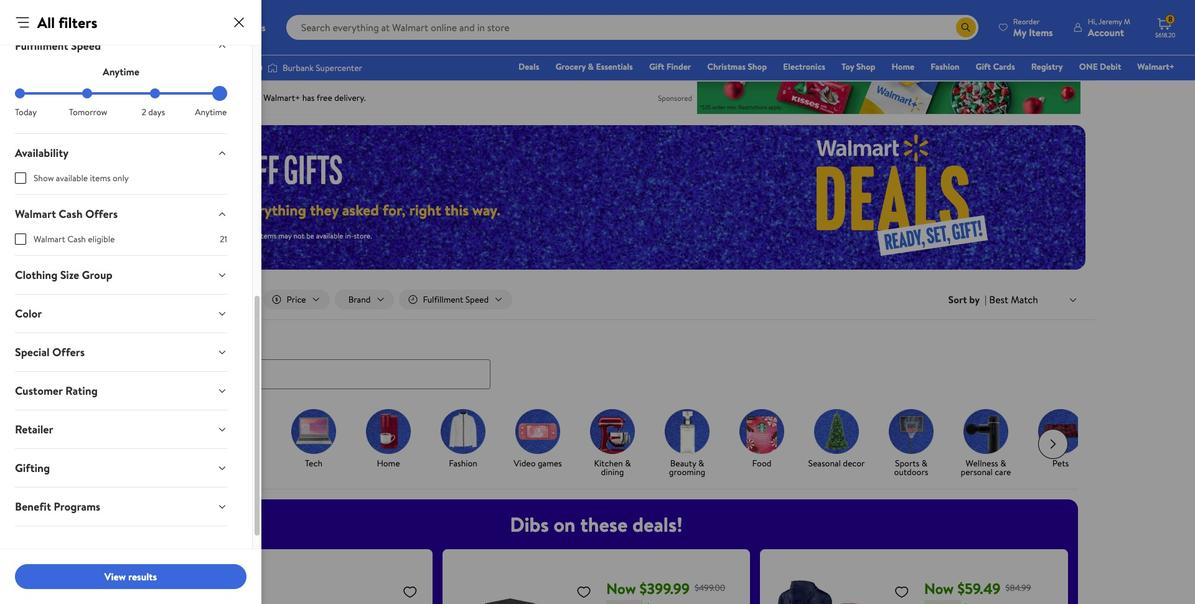 Task type: vqa. For each thing, say whether or not it's contained in the screenshot.
the topmost More
no



Task type: describe. For each thing, give the bounding box(es) containing it.
games
[[538, 457, 562, 469]]

deals!
[[633, 510, 683, 538]]

0 vertical spatial on
[[216, 199, 233, 220]]

grooming
[[669, 466, 706, 478]]

color
[[15, 306, 42, 321]]

0 vertical spatial anytime
[[103, 65, 139, 78]]

availability button
[[5, 134, 237, 172]]

by
[[970, 293, 980, 306]]

beauty & grooming
[[669, 457, 706, 478]]

1 vertical spatial home link
[[356, 409, 421, 470]]

shop kitchen and dining. image
[[590, 409, 635, 454]]

filters inside button
[[150, 293, 172, 306]]

add to favorites list, men's fanatics branded heather navy new england patriots hook and ladder pullover hoodie image
[[895, 584, 910, 599]]

show
[[34, 172, 54, 184]]

retailer
[[15, 422, 53, 437]]

these
[[581, 510, 628, 538]]

last.
[[172, 230, 184, 241]]

gifting button
[[5, 449, 237, 487]]

asked
[[342, 199, 379, 220]]

shop video games. image
[[516, 409, 560, 454]]

all inside button
[[138, 293, 148, 306]]

benefit programs button
[[5, 488, 237, 526]]

shop toys. image
[[217, 409, 262, 454]]

group
[[82, 267, 113, 283]]

christmas shop link
[[702, 60, 773, 73]]

sports & outdoors link
[[879, 409, 944, 479]]

right
[[409, 199, 441, 220]]

seasonal
[[809, 457, 841, 469]]

tech
[[305, 457, 323, 469]]

gift finder
[[649, 60, 691, 73]]

walmart image
[[20, 17, 101, 37]]

one debit link
[[1074, 60, 1127, 73]]

all filters dialog
[[0, 0, 262, 604]]

while supplies last. no rain checks. select items may not be available in-store.
[[125, 230, 372, 241]]

may
[[279, 230, 292, 241]]

christmas shop
[[708, 60, 767, 73]]

sort by |
[[949, 293, 987, 306]]

flash deals image
[[142, 409, 187, 454]]

view results button
[[15, 564, 247, 589]]

$399.99
[[640, 578, 690, 599]]

kitchen & dining
[[594, 457, 631, 478]]

food link
[[730, 409, 795, 470]]

special
[[15, 344, 50, 360]]

electronics link
[[778, 60, 831, 73]]

deals link
[[513, 60, 545, 73]]

care
[[995, 466, 1012, 478]]

clothing size group
[[15, 267, 113, 283]]

gifting
[[15, 460, 50, 476]]

be
[[306, 230, 314, 241]]

not
[[294, 230, 305, 241]]

none checkbox inside the all filters dialog
[[15, 234, 26, 245]]

1 vertical spatial offers
[[52, 344, 85, 360]]

0 horizontal spatial walmart black friday deals for days image
[[125, 153, 354, 184]]

grocery
[[556, 60, 586, 73]]

1 horizontal spatial available
[[316, 230, 344, 241]]

filters inside dialog
[[58, 12, 97, 33]]

shop for toy shop
[[857, 60, 876, 73]]

1 vertical spatial items
[[259, 230, 277, 241]]

8 $618.20
[[1156, 14, 1176, 39]]

Search search field
[[286, 15, 979, 40]]

special offers
[[15, 344, 85, 360]]

search image
[[125, 369, 135, 379]]

availability
[[15, 145, 69, 161]]

gift finder link
[[644, 60, 697, 73]]

registry link
[[1026, 60, 1069, 73]]

now for now $59.49
[[925, 578, 954, 599]]

checks.
[[212, 230, 235, 241]]

walmart for walmart cash offers
[[15, 206, 56, 222]]

major
[[125, 199, 162, 220]]

21
[[220, 233, 227, 245]]

close panel image
[[232, 15, 247, 30]]

tomorrow
[[69, 106, 107, 118]]

shop food image
[[740, 409, 785, 454]]

$499.00
[[695, 582, 726, 594]]

& for dining
[[625, 457, 631, 469]]

|
[[985, 293, 987, 306]]

eligible
[[88, 233, 115, 245]]

days
[[148, 106, 165, 118]]

cards
[[993, 60, 1015, 73]]

select
[[237, 230, 257, 241]]

customer
[[15, 383, 63, 399]]

all filters button
[[115, 290, 186, 310]]

how fast do you want your order? option group
[[15, 88, 227, 118]]

electronics
[[783, 60, 826, 73]]

debit
[[1100, 60, 1122, 73]]

retailer button
[[5, 410, 237, 448]]

today
[[15, 106, 37, 118]]

shop fashion. image
[[441, 409, 486, 454]]

one debit
[[1080, 60, 1122, 73]]

shop tech. image
[[291, 409, 336, 454]]

$59.49
[[958, 578, 1001, 599]]

essentials
[[596, 60, 633, 73]]

next slide for chipmodulewithimages list image
[[1039, 429, 1069, 459]]

sort
[[949, 293, 967, 306]]



Task type: locate. For each thing, give the bounding box(es) containing it.
grocery & essentials link
[[550, 60, 639, 73]]

1 horizontal spatial home
[[892, 60, 915, 73]]

items inside the all filters dialog
[[90, 172, 111, 184]]

fashion left gift cards
[[931, 60, 960, 73]]

for,
[[383, 199, 406, 220]]

1 horizontal spatial all
[[138, 293, 148, 306]]

gift
[[649, 60, 665, 73], [976, 60, 991, 73]]

Anytime radio
[[217, 88, 227, 98]]

filters
[[58, 12, 97, 33], [150, 293, 172, 306]]

None search field
[[100, 335, 1096, 389]]

0 vertical spatial walmart
[[15, 206, 56, 222]]

dibs on these deals!
[[510, 510, 683, 538]]

cash for offers
[[59, 206, 83, 222]]

Today radio
[[15, 88, 25, 98]]

0 horizontal spatial items
[[90, 172, 111, 184]]

fashion link
[[925, 60, 966, 73], [431, 409, 496, 470]]

food
[[753, 457, 772, 469]]

shop for christmas shop
[[748, 60, 767, 73]]

seasonal decor link
[[805, 409, 869, 470]]

major savings on everything they asked for, right this way.
[[125, 199, 501, 220]]

gift for gift finder
[[649, 60, 665, 73]]

all filters
[[37, 12, 97, 33], [138, 293, 172, 306]]

1 vertical spatial walmart
[[34, 233, 65, 245]]

0 horizontal spatial home link
[[356, 409, 421, 470]]

0 horizontal spatial gift
[[649, 60, 665, 73]]

0 vertical spatial all filters
[[37, 12, 97, 33]]

toy
[[842, 60, 855, 73]]

0 vertical spatial filters
[[58, 12, 97, 33]]

0 vertical spatial cash
[[59, 206, 83, 222]]

show available items only
[[34, 172, 129, 184]]

beauty & grooming link
[[655, 409, 720, 479]]

one
[[1080, 60, 1098, 73]]

walmart inside dropdown button
[[15, 206, 56, 222]]

fulfillment speed button
[[5, 27, 237, 65]]

filters up the speed
[[58, 12, 97, 33]]

now right add to favorites list, xbox series x video game console, black icon
[[607, 578, 636, 599]]

personal
[[961, 466, 993, 478]]

walmart cash offers
[[15, 206, 118, 222]]

1 vertical spatial on
[[554, 510, 576, 538]]

1 vertical spatial fashion link
[[431, 409, 496, 470]]

1 shop from the left
[[748, 60, 767, 73]]

shop holiday decor. image
[[815, 409, 859, 454]]

walmart
[[15, 206, 56, 222], [34, 233, 65, 245]]

supplies
[[144, 230, 170, 241]]

in-store button
[[191, 290, 258, 310]]

1 horizontal spatial all filters
[[138, 293, 172, 306]]

& right grocery
[[588, 60, 594, 73]]

gift for gift cards
[[976, 60, 991, 73]]

home link
[[886, 60, 920, 73], [356, 409, 421, 470]]

Show available items only checkbox
[[15, 172, 26, 184]]

registry
[[1032, 60, 1063, 73]]

cash inside dropdown button
[[59, 206, 83, 222]]

view
[[105, 570, 126, 583]]

video
[[514, 457, 536, 469]]

0 horizontal spatial on
[[216, 199, 233, 220]]

0 vertical spatial fashion link
[[925, 60, 966, 73]]

walmart black friday deals for days image
[[730, 125, 1086, 270], [125, 153, 354, 184]]

0 horizontal spatial anytime
[[103, 65, 139, 78]]

available right the show
[[56, 172, 88, 184]]

clothing
[[15, 267, 57, 283]]

& right beauty
[[699, 457, 704, 469]]

everything
[[236, 199, 306, 220]]

savings
[[166, 199, 213, 220]]

add to favorites list, xbox series x video game console, black image
[[577, 584, 592, 599]]

in-
[[345, 230, 354, 241]]

offers right special
[[52, 344, 85, 360]]

0 horizontal spatial fashion link
[[431, 409, 496, 470]]

all filters inside button
[[138, 293, 172, 306]]

1 vertical spatial anytime
[[195, 106, 227, 118]]

& for personal
[[1001, 457, 1007, 469]]

cash left the eligible
[[67, 233, 86, 245]]

wellness
[[966, 457, 999, 469]]

gift cards
[[976, 60, 1015, 73]]

kitchen
[[594, 457, 623, 469]]

group
[[135, 559, 423, 604]]

None checkbox
[[15, 234, 26, 245]]

shop pets. image
[[1039, 409, 1084, 454]]

0 horizontal spatial home
[[377, 457, 400, 469]]

items left may
[[259, 230, 277, 241]]

anytime up how fast do you want your order? option group
[[103, 65, 139, 78]]

& for essentials
[[588, 60, 594, 73]]

this
[[445, 199, 469, 220]]

customer rating button
[[5, 372, 237, 410]]

1 vertical spatial cash
[[67, 233, 86, 245]]

anytime inside how fast do you want your order? option group
[[195, 106, 227, 118]]

finder
[[667, 60, 691, 73]]

toy shop
[[842, 60, 876, 73]]

0 vertical spatial home
[[892, 60, 915, 73]]

wellness & personal care
[[961, 457, 1012, 478]]

decor
[[843, 457, 865, 469]]

None range field
[[15, 92, 227, 95]]

& right wellness
[[1001, 457, 1007, 469]]

& inside kitchen & dining
[[625, 457, 631, 469]]

shop inside christmas shop link
[[748, 60, 767, 73]]

all
[[37, 12, 55, 33], [138, 293, 148, 306]]

filters left in-
[[150, 293, 172, 306]]

home
[[892, 60, 915, 73], [377, 457, 400, 469]]

now
[[607, 578, 636, 599], [925, 578, 954, 599]]

1 horizontal spatial fashion link
[[925, 60, 966, 73]]

available right 'be'
[[316, 230, 344, 241]]

1 vertical spatial all filters
[[138, 293, 172, 306]]

1 horizontal spatial shop
[[857, 60, 876, 73]]

1 horizontal spatial gift
[[976, 60, 991, 73]]

sports
[[895, 457, 920, 469]]

on up checks.
[[216, 199, 233, 220]]

offers up the eligible
[[85, 206, 118, 222]]

1 horizontal spatial anytime
[[195, 106, 227, 118]]

shop wellness and self-care. image
[[964, 409, 1009, 454]]

seasonal decor
[[809, 457, 865, 469]]

Tomorrow radio
[[82, 88, 92, 98]]

gift cards link
[[971, 60, 1021, 73]]

1 now from the left
[[607, 578, 636, 599]]

Search in deals search field
[[115, 359, 491, 389]]

1 horizontal spatial filters
[[150, 293, 172, 306]]

1 horizontal spatial home link
[[886, 60, 920, 73]]

walmart+ link
[[1132, 60, 1181, 73]]

0 horizontal spatial fashion
[[449, 457, 478, 469]]

walmart+
[[1138, 60, 1175, 73]]

8
[[1169, 14, 1173, 24]]

way.
[[473, 199, 501, 220]]

color button
[[5, 295, 237, 333]]

rain
[[198, 230, 210, 241]]

& right sports
[[922, 457, 928, 469]]

None radio
[[150, 88, 160, 98]]

1 vertical spatial available
[[316, 230, 344, 241]]

all inside dialog
[[37, 12, 55, 33]]

& for grooming
[[699, 457, 704, 469]]

gift left finder
[[649, 60, 665, 73]]

all filters inside dialog
[[37, 12, 97, 33]]

speed
[[71, 38, 101, 54]]

shop beauty and grooming. image
[[665, 409, 710, 454]]

home right toy shop link
[[892, 60, 915, 73]]

0 horizontal spatial filters
[[58, 12, 97, 33]]

beauty
[[670, 457, 697, 469]]

0 vertical spatial home link
[[886, 60, 920, 73]]

cash up walmart cash eligible
[[59, 206, 83, 222]]

tech link
[[281, 409, 346, 470]]

& inside sports & outdoors
[[922, 457, 928, 469]]

walmart down 'walmart cash offers'
[[34, 233, 65, 245]]

pets link
[[1029, 409, 1093, 470]]

gift left cards
[[976, 60, 991, 73]]

2
[[142, 106, 146, 118]]

0 horizontal spatial shop
[[748, 60, 767, 73]]

0 vertical spatial items
[[90, 172, 111, 184]]

pets
[[1053, 457, 1069, 469]]

$618.20
[[1156, 31, 1176, 39]]

1 vertical spatial all
[[138, 293, 148, 306]]

0 vertical spatial all
[[37, 12, 55, 33]]

0 horizontal spatial all
[[37, 12, 55, 33]]

shop right christmas
[[748, 60, 767, 73]]

walmart for walmart cash eligible
[[34, 233, 65, 245]]

sort and filter section element
[[100, 280, 1096, 320]]

0 horizontal spatial available
[[56, 172, 88, 184]]

1 gift from the left
[[649, 60, 665, 73]]

kitchen & dining link
[[580, 409, 645, 479]]

store
[[225, 293, 244, 306]]

&
[[588, 60, 594, 73], [625, 457, 631, 469], [699, 457, 704, 469], [922, 457, 928, 469], [1001, 457, 1007, 469]]

benefit programs
[[15, 499, 100, 514]]

add to favorites list, skinceuticals clarifying clay deep pore cleansing masque for normal, oily, combination skin 60 ml / 2.4 fl. oz. image
[[403, 584, 418, 599]]

shop right toy
[[857, 60, 876, 73]]

shop sports and outdoors. image
[[889, 409, 934, 454]]

1 vertical spatial home
[[377, 457, 400, 469]]

1 horizontal spatial walmart black friday deals for days image
[[730, 125, 1086, 270]]

fulfillment
[[15, 38, 68, 54]]

none range field inside the all filters dialog
[[15, 92, 227, 95]]

& inside wellness & personal care
[[1001, 457, 1007, 469]]

fulfillment speed
[[15, 38, 101, 54]]

size
[[60, 267, 79, 283]]

0 horizontal spatial now
[[607, 578, 636, 599]]

cash for eligible
[[67, 233, 86, 245]]

clothing size group button
[[5, 256, 237, 294]]

1 vertical spatial filters
[[150, 293, 172, 306]]

only
[[113, 172, 129, 184]]

customer rating
[[15, 383, 98, 399]]

0 horizontal spatial all filters
[[37, 12, 97, 33]]

& inside beauty & grooming
[[699, 457, 704, 469]]

now $399.99 $499.00
[[607, 578, 726, 599]]

Walmart Site-Wide search field
[[286, 15, 979, 40]]

1 horizontal spatial on
[[554, 510, 576, 538]]

& for outdoors
[[922, 457, 928, 469]]

store.
[[354, 230, 372, 241]]

dibs
[[510, 510, 549, 538]]

fashion
[[931, 60, 960, 73], [449, 457, 478, 469]]

walmart cash offers button
[[5, 195, 237, 233]]

none radio inside how fast do you want your order? option group
[[150, 88, 160, 98]]

1 vertical spatial fashion
[[449, 457, 478, 469]]

fashion down shop fashion. image on the left bottom of the page
[[449, 457, 478, 469]]

0 vertical spatial offers
[[85, 206, 118, 222]]

on right 'dibs'
[[554, 510, 576, 538]]

& right dining
[[625, 457, 631, 469]]

1 horizontal spatial fashion
[[931, 60, 960, 73]]

2 now from the left
[[925, 578, 954, 599]]

available inside the all filters dialog
[[56, 172, 88, 184]]

0 vertical spatial available
[[56, 172, 88, 184]]

items left only
[[90, 172, 111, 184]]

home image
[[366, 409, 411, 454]]

1 horizontal spatial items
[[259, 230, 277, 241]]

items
[[90, 172, 111, 184], [259, 230, 277, 241]]

special offers button
[[5, 333, 237, 371]]

0 vertical spatial fashion
[[931, 60, 960, 73]]

2 shop from the left
[[857, 60, 876, 73]]

now for now $399.99
[[607, 578, 636, 599]]

sports & outdoors
[[895, 457, 929, 478]]

2 gift from the left
[[976, 60, 991, 73]]

grocery & essentials
[[556, 60, 633, 73]]

now right add to favorites list, men's fanatics branded heather navy new england patriots hook and ladder pullover hoodie icon
[[925, 578, 954, 599]]

anytime down anytime option
[[195, 106, 227, 118]]

video games link
[[506, 409, 570, 470]]

wellness & personal care link
[[954, 409, 1019, 479]]

walmart down the show
[[15, 206, 56, 222]]

1 horizontal spatial now
[[925, 578, 954, 599]]

shop inside toy shop link
[[857, 60, 876, 73]]

home down home image
[[377, 457, 400, 469]]



